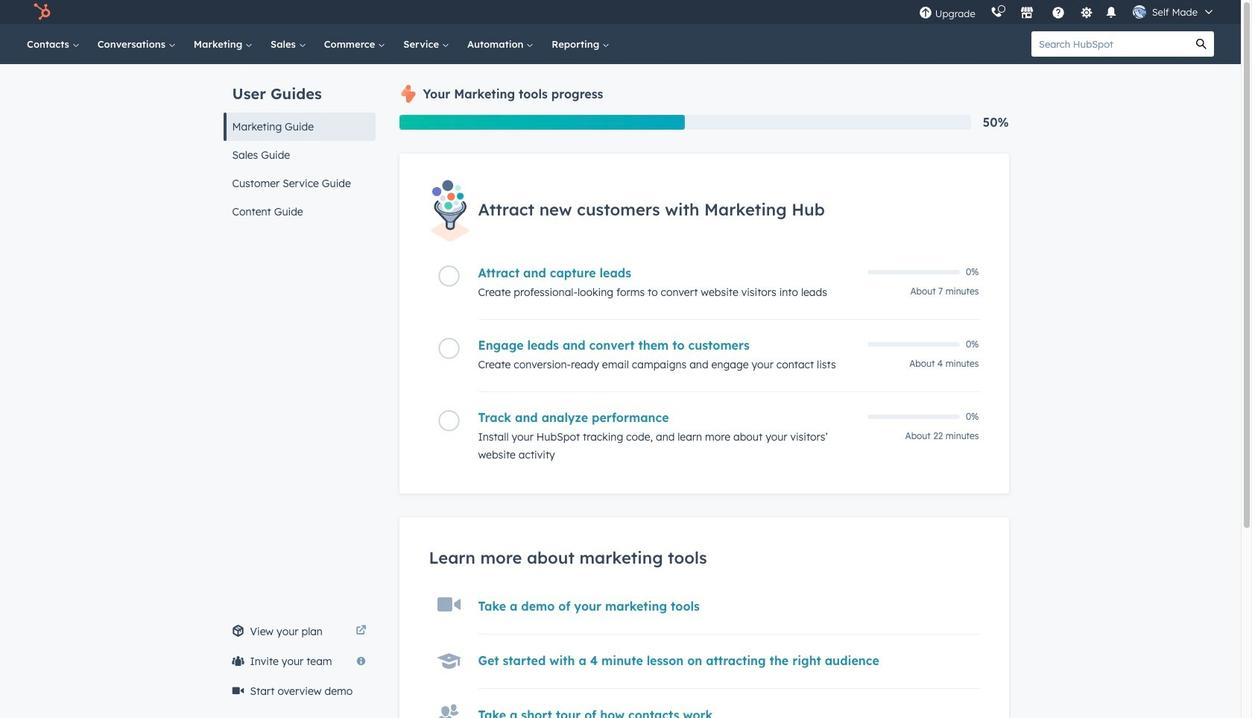 Task type: locate. For each thing, give the bounding box(es) containing it.
1 link opens in a new window image from the top
[[356, 623, 367, 641]]

marketplaces image
[[1021, 7, 1034, 20]]

2 link opens in a new window image from the top
[[356, 626, 367, 637]]

progress bar
[[399, 115, 685, 130]]

menu
[[912, 0, 1224, 24]]

link opens in a new window image
[[356, 623, 367, 641], [356, 626, 367, 637]]



Task type: vqa. For each thing, say whether or not it's contained in the screenshot.
Marketplaces image
yes



Task type: describe. For each thing, give the bounding box(es) containing it.
Search HubSpot search field
[[1032, 31, 1190, 57]]

user guides element
[[223, 64, 376, 226]]

ruby anderson image
[[1133, 5, 1147, 19]]



